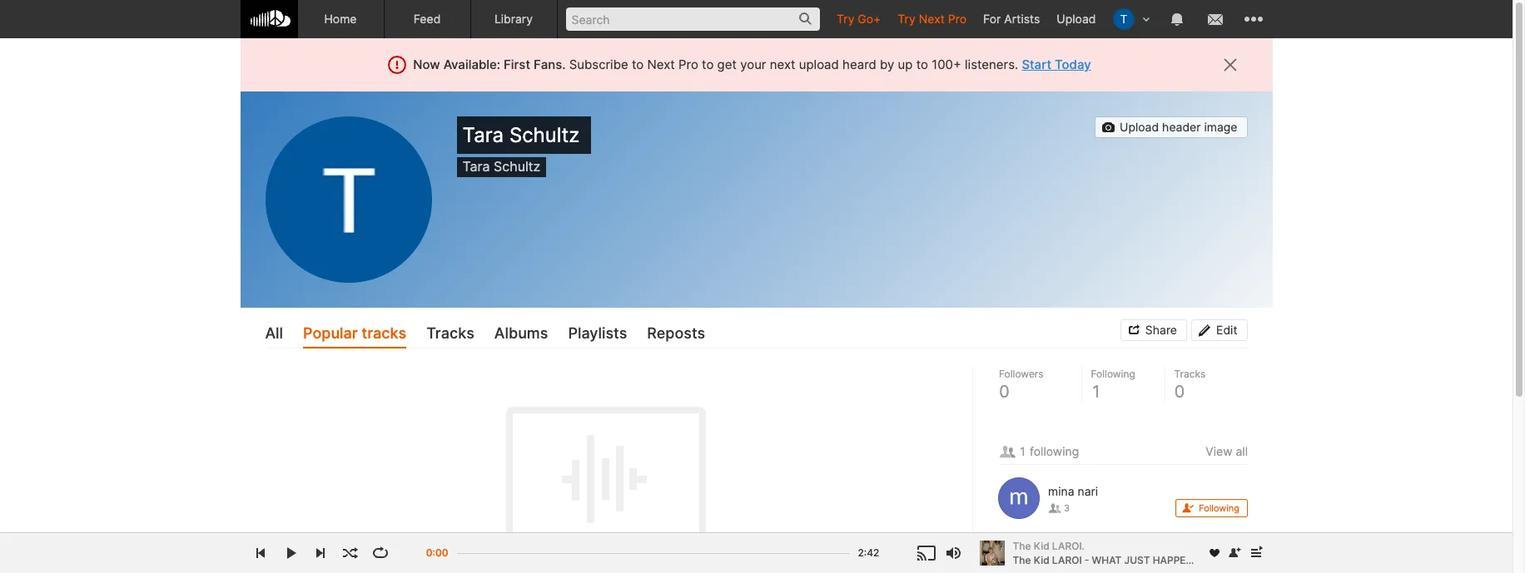 Task type: locate. For each thing, give the bounding box(es) containing it.
upload link
[[1048, 0, 1104, 37]]

the kid laroi - what just happened element
[[980, 541, 1004, 566]]

0 vertical spatial 1
[[1091, 382, 1101, 402]]

tara schultz
[[462, 123, 585, 147], [462, 158, 541, 175]]

1 horizontal spatial to
[[702, 57, 714, 72]]

0 down followers
[[999, 382, 1009, 402]]

home link
[[298, 0, 384, 38]]

0 vertical spatial upload
[[1057, 12, 1096, 26]]

view
[[1205, 445, 1232, 459]]

0 vertical spatial tara schultz
[[462, 123, 585, 147]]

kid left laroi.
[[1034, 540, 1050, 552]]

mina nari link
[[1048, 485, 1111, 500]]

mina
[[1048, 485, 1074, 499]]

1 following
[[1019, 445, 1079, 459]]

0 inside followers 0
[[999, 382, 1009, 402]]

1 vertical spatial kid
[[1034, 554, 1050, 567]]

header
[[1162, 120, 1201, 134]]

tracks for tracks 0
[[1174, 368, 1205, 381]]

pro left get
[[679, 57, 698, 72]]

kid
[[1034, 540, 1050, 552], [1034, 554, 1050, 567]]

following
[[1091, 368, 1135, 381], [1199, 503, 1239, 515]]

1 vertical spatial tara schultz
[[462, 158, 541, 175]]

by
[[880, 57, 894, 72]]

0 horizontal spatial following
[[1091, 368, 1135, 381]]

0 horizontal spatial upload
[[1057, 12, 1096, 26]]

following inside button
[[1199, 503, 1239, 515]]

1 kid from the top
[[1034, 540, 1050, 552]]

try go+ link
[[828, 0, 889, 37]]

0 horizontal spatial next
[[647, 57, 675, 72]]

pro left for at the right of page
[[948, 12, 967, 26]]

up
[[898, 57, 913, 72]]

2 horizontal spatial to
[[916, 57, 928, 72]]

1 0 from the left
[[999, 382, 1009, 402]]

1 right followers 0
[[1091, 382, 1101, 402]]

to left get
[[702, 57, 714, 72]]

all
[[265, 325, 283, 342]]

0 vertical spatial following
[[1091, 368, 1135, 381]]

just
[[1124, 554, 1150, 567]]

now available: first fans. subscribe to next pro to get your next upload heard by up to 100+ listeners. start today
[[413, 57, 1091, 72]]

try go+
[[837, 12, 881, 26]]

pro inside try next pro link
[[948, 12, 967, 26]]

upload
[[1057, 12, 1096, 26], [1120, 120, 1159, 134]]

0 horizontal spatial 1
[[1019, 445, 1026, 459]]

share button
[[1120, 320, 1187, 342]]

1 try from the left
[[837, 12, 855, 26]]

schultz
[[509, 123, 580, 147], [494, 158, 541, 175]]

upload for upload
[[1057, 12, 1096, 26]]

share
[[1145, 323, 1177, 338]]

following
[[1029, 445, 1079, 459]]

to right subscribe
[[632, 57, 644, 72]]

reposts link
[[647, 321, 705, 349]]

artists
[[1004, 12, 1040, 26]]

1 horizontal spatial tracks
[[1174, 368, 1205, 381]]

1 vertical spatial following
[[1199, 503, 1239, 515]]

next
[[770, 57, 796, 72]]

feed
[[414, 12, 441, 26]]

0 horizontal spatial 0
[[999, 382, 1009, 402]]

0 vertical spatial schultz
[[509, 123, 580, 147]]

next up image
[[1246, 544, 1266, 564]]

listeners.
[[965, 57, 1018, 72]]

tara
[[462, 123, 504, 147], [462, 158, 490, 175]]

0 down share
[[1174, 382, 1185, 402]]

2 0 from the left
[[1174, 382, 1185, 402]]

following for following
[[1199, 503, 1239, 515]]

next down search search field
[[647, 57, 675, 72]]

1 horizontal spatial try
[[898, 12, 916, 26]]

try for try next pro
[[898, 12, 916, 26]]

nari
[[1077, 485, 1098, 499]]

0
[[999, 382, 1009, 402], [1174, 382, 1185, 402]]

0 inside 'tracks 0'
[[1174, 382, 1185, 402]]

2 tara schultz from the top
[[462, 158, 541, 175]]

None search field
[[557, 0, 828, 37]]

0 vertical spatial tara
[[462, 123, 504, 147]]

to right the up
[[916, 57, 928, 72]]

the kid laroi. link
[[1013, 539, 1198, 554]]

1 horizontal spatial following
[[1199, 503, 1239, 515]]

pro
[[948, 12, 967, 26], [679, 57, 698, 72]]

edit button
[[1191, 320, 1248, 342]]

get
[[717, 57, 737, 72]]

0 vertical spatial tracks
[[426, 325, 474, 342]]

tracks right tracks at the left
[[426, 325, 474, 342]]

0 vertical spatial kid
[[1034, 540, 1050, 552]]

1 right following icon
[[1019, 445, 1026, 459]]

1 vertical spatial next
[[647, 57, 675, 72]]

0 vertical spatial the
[[1013, 540, 1031, 552]]

albums
[[494, 325, 548, 342]]

try
[[837, 12, 855, 26], [898, 12, 916, 26]]

1 inside following 1
[[1091, 382, 1101, 402]]

progress bar
[[457, 545, 850, 573]]

-
[[1085, 554, 1089, 567]]

following down share 'popup button'
[[1091, 368, 1135, 381]]

playlists
[[568, 325, 627, 342]]

upload up today
[[1057, 12, 1096, 26]]

to
[[632, 57, 644, 72], [702, 57, 714, 72], [916, 57, 928, 72]]

feed link
[[384, 0, 471, 38]]

next
[[919, 12, 945, 26], [647, 57, 675, 72]]

0 horizontal spatial try
[[837, 12, 855, 26]]

0 vertical spatial pro
[[948, 12, 967, 26]]

0 for followers 0
[[999, 382, 1009, 402]]

100+
[[932, 57, 961, 72]]

1 horizontal spatial 0
[[1174, 382, 1185, 402]]

following button
[[1175, 500, 1248, 518]]

for artists
[[983, 12, 1040, 26]]

1 vertical spatial upload
[[1120, 120, 1159, 134]]

Search search field
[[566, 7, 820, 31]]

0 horizontal spatial tracks
[[426, 325, 474, 342]]

next up 100+
[[919, 12, 945, 26]]

0 vertical spatial tara schultz's avatar element
[[1113, 8, 1134, 30]]

upload left header
[[1120, 120, 1159, 134]]

following for following 1
[[1091, 368, 1135, 381]]

1 vertical spatial tracks
[[1174, 368, 1205, 381]]

popular
[[303, 325, 358, 342]]

1 vertical spatial the
[[1013, 554, 1031, 567]]

1 horizontal spatial pro
[[948, 12, 967, 26]]

1 vertical spatial pro
[[679, 57, 698, 72]]

kid left the laroi
[[1034, 554, 1050, 567]]

1 tara schultz from the top
[[462, 123, 585, 147]]

1 horizontal spatial 1
[[1091, 382, 1101, 402]]

following down 'view'
[[1199, 503, 1239, 515]]

tracks down share
[[1174, 368, 1205, 381]]

heard
[[843, 57, 877, 72]]

tracks
[[362, 325, 406, 342]]

try right go+
[[898, 12, 916, 26]]

upload header image button
[[1095, 117, 1248, 138]]

go
[[998, 550, 1013, 564]]

fans.
[[534, 57, 566, 72]]

all
[[1235, 445, 1248, 459]]

library link
[[471, 0, 557, 38]]

tracks
[[426, 325, 474, 342], [1174, 368, 1205, 381]]

tara schultz's avatar element
[[1113, 8, 1134, 30], [265, 117, 432, 283]]

1 horizontal spatial upload
[[1120, 120, 1159, 134]]

following 1
[[1091, 368, 1135, 402]]

try for try go+
[[837, 12, 855, 26]]

0 for tracks 0
[[1174, 382, 1185, 402]]

upload inside "button"
[[1120, 120, 1159, 134]]

for
[[983, 12, 1001, 26]]

3
[[1064, 503, 1070, 515]]

the
[[1013, 540, 1031, 552], [1013, 554, 1031, 567]]

0 horizontal spatial to
[[632, 57, 644, 72]]

1
[[1091, 382, 1101, 402], [1019, 445, 1026, 459]]

2 try from the left
[[898, 12, 916, 26]]

1 horizontal spatial next
[[919, 12, 945, 26]]

try left go+
[[837, 12, 855, 26]]

1 vertical spatial tara
[[462, 158, 490, 175]]

0 horizontal spatial tara schultz's avatar element
[[265, 117, 432, 283]]

laroi.
[[1052, 540, 1085, 552]]

playlists link
[[568, 321, 627, 349]]



Task type: vqa. For each thing, say whether or not it's contained in the screenshot.
RELATED
no



Task type: describe. For each thing, give the bounding box(es) containing it.
upload
[[799, 57, 839, 72]]

the kid laroi. the kid laroi - what just happened
[[1013, 540, 1207, 567]]

popular tracks link
[[303, 321, 406, 349]]

1 the from the top
[[1013, 540, 1031, 552]]

1 vertical spatial 1
[[1019, 445, 1026, 459]]

the kid laroi - what just happened link
[[1013, 553, 1207, 568]]

tracks for tracks
[[426, 325, 474, 342]]

library
[[494, 12, 533, 26]]

your
[[740, 57, 766, 72]]

try next pro link
[[889, 0, 975, 37]]

0:00
[[426, 547, 448, 559]]

mina nari 3
[[1048, 485, 1098, 515]]

first
[[504, 57, 530, 72]]

3 to from the left
[[916, 57, 928, 72]]

3 link
[[1048, 503, 1070, 515]]

now
[[413, 57, 440, 72]]

upload header image
[[1120, 120, 1238, 134]]

home
[[324, 12, 357, 26]]

albums link
[[494, 321, 548, 349]]

available:
[[443, 57, 500, 72]]

2 to from the left
[[702, 57, 714, 72]]

view all
[[1205, 445, 1248, 459]]

upload for upload header image
[[1120, 120, 1159, 134]]

all link
[[265, 321, 283, 349]]

1 vertical spatial schultz
[[494, 158, 541, 175]]

go+
[[858, 12, 881, 26]]

0 vertical spatial next
[[919, 12, 945, 26]]

2 kid from the top
[[1034, 554, 1050, 567]]

1 tara from the top
[[462, 123, 504, 147]]

image
[[1204, 120, 1238, 134]]

try next pro
[[898, 12, 967, 26]]

laroi
[[1052, 554, 1082, 567]]

1 to from the left
[[632, 57, 644, 72]]

mina nari's avatar element
[[998, 478, 1039, 520]]

1 vertical spatial tara schultz's avatar element
[[265, 117, 432, 283]]

mobile
[[1017, 550, 1053, 564]]

for artists link
[[975, 0, 1048, 37]]

popular tracks
[[303, 325, 406, 342]]

happened
[[1153, 554, 1207, 567]]

edit
[[1216, 323, 1238, 338]]

1 horizontal spatial tara schultz's avatar element
[[1113, 8, 1134, 30]]

subscribe
[[569, 57, 628, 72]]

followers 0
[[999, 368, 1043, 402]]

start
[[1022, 57, 1051, 72]]

following image
[[998, 442, 1015, 462]]

2:42
[[858, 547, 880, 559]]

reposts
[[647, 325, 705, 342]]

tracks 0
[[1174, 368, 1205, 402]]

followers
[[999, 368, 1043, 381]]

2 tara from the top
[[462, 158, 490, 175]]

go mobile
[[998, 550, 1053, 564]]

start today link
[[1022, 57, 1091, 72]]

0 horizontal spatial pro
[[679, 57, 698, 72]]

2 the from the top
[[1013, 554, 1031, 567]]

what
[[1092, 554, 1122, 567]]

today
[[1055, 57, 1091, 72]]

tracks link
[[426, 321, 474, 349]]



